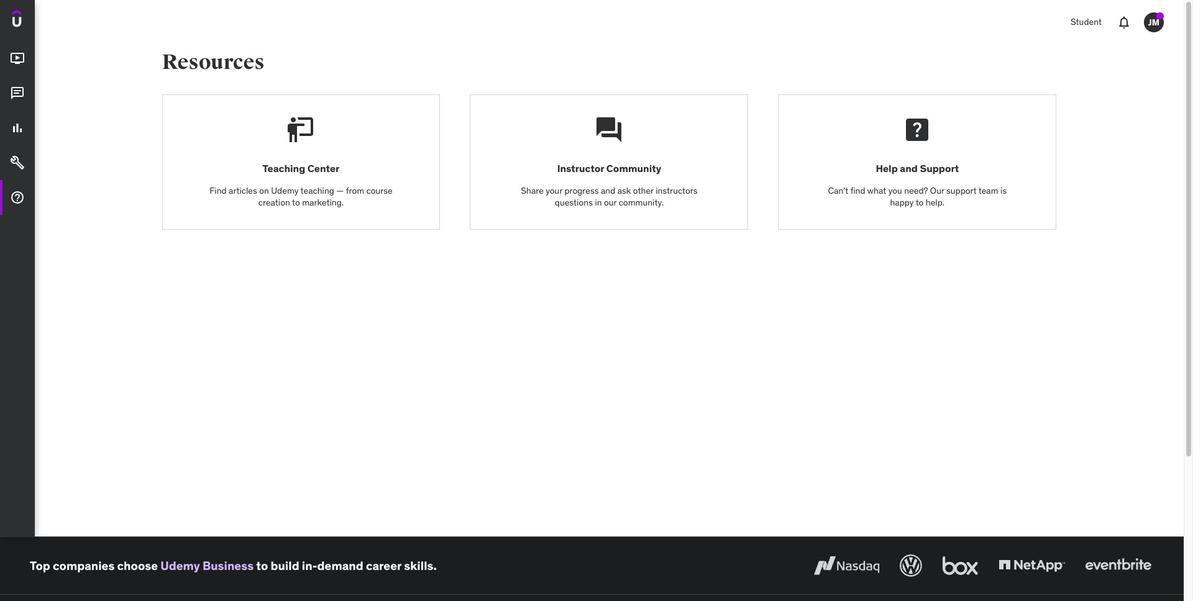 Task type: locate. For each thing, give the bounding box(es) containing it.
and inside share your progress and ask other instructors questions in our community.
[[601, 185, 616, 196]]

udemy
[[271, 185, 299, 196], [161, 559, 200, 573]]

demand
[[317, 559, 363, 573]]

1 horizontal spatial udemy
[[271, 185, 299, 196]]

0 vertical spatial udemy
[[271, 185, 299, 196]]

choose
[[117, 559, 158, 573]]

netapp image
[[996, 553, 1068, 580]]

nasdaq image
[[811, 553, 883, 580]]

your
[[546, 185, 563, 196]]

0 vertical spatial and
[[900, 162, 918, 175]]

happy
[[890, 197, 914, 208]]

1 vertical spatial medium image
[[10, 86, 25, 101]]

skills.
[[404, 559, 437, 573]]

companies
[[53, 559, 115, 573]]

is
[[1001, 185, 1007, 196]]

1 medium image from the top
[[10, 51, 25, 66]]

and
[[900, 162, 918, 175], [601, 185, 616, 196]]

teaching
[[263, 162, 305, 175]]

1 vertical spatial medium image
[[10, 156, 25, 170]]

and right "help"
[[900, 162, 918, 175]]

udemy inside find articles on udemy teaching — from course creation to marketing.
[[271, 185, 299, 196]]

resources
[[162, 49, 265, 75]]

you have alerts image
[[1157, 12, 1164, 20]]

find articles on udemy teaching — from course creation to marketing.
[[210, 185, 393, 208]]

top
[[30, 559, 50, 573]]

0 horizontal spatial and
[[601, 185, 616, 196]]

medium image
[[10, 121, 25, 136], [10, 156, 25, 170], [10, 190, 25, 205]]

2 medium image from the top
[[10, 156, 25, 170]]

medium image
[[10, 51, 25, 66], [10, 86, 25, 101]]

1 medium image from the top
[[10, 121, 25, 136]]

what
[[868, 185, 887, 196]]

to down need?
[[916, 197, 924, 208]]

to left build at bottom left
[[256, 559, 268, 573]]

community
[[607, 162, 661, 175]]

notifications image
[[1117, 15, 1132, 30]]

in-
[[302, 559, 317, 573]]

to inside can't find what you need? our support team is happy to help.
[[916, 197, 924, 208]]

jm
[[1149, 17, 1160, 28]]

to right creation
[[292, 197, 300, 208]]

support
[[947, 185, 977, 196]]

2 vertical spatial medium image
[[10, 190, 25, 205]]

instructor
[[557, 162, 604, 175]]

other
[[633, 185, 654, 196]]

1 vertical spatial udemy
[[161, 559, 200, 573]]

—
[[336, 185, 344, 196]]

help
[[876, 162, 898, 175]]

center
[[308, 162, 340, 175]]

udemy up creation
[[271, 185, 299, 196]]

build
[[271, 559, 299, 573]]

team
[[979, 185, 999, 196]]

udemy right choose
[[161, 559, 200, 573]]

2 horizontal spatial to
[[916, 197, 924, 208]]

1 vertical spatial and
[[601, 185, 616, 196]]

and up the our at top
[[601, 185, 616, 196]]

1 horizontal spatial to
[[292, 197, 300, 208]]

to
[[292, 197, 300, 208], [916, 197, 924, 208], [256, 559, 268, 573]]

0 horizontal spatial udemy
[[161, 559, 200, 573]]

teaching center
[[263, 162, 340, 175]]

2 medium image from the top
[[10, 86, 25, 101]]

instructors
[[656, 185, 698, 196]]

help.
[[926, 197, 945, 208]]

0 vertical spatial medium image
[[10, 51, 25, 66]]

0 vertical spatial medium image
[[10, 121, 25, 136]]



Task type: vqa. For each thing, say whether or not it's contained in the screenshot.
learn
no



Task type: describe. For each thing, give the bounding box(es) containing it.
business
[[203, 559, 254, 573]]

top companies choose udemy business to build in-demand career skills.
[[30, 559, 437, 573]]

find
[[210, 185, 227, 196]]

instructor community
[[557, 162, 661, 175]]

teaching
[[301, 185, 334, 196]]

0 horizontal spatial to
[[256, 559, 268, 573]]

to inside find articles on udemy teaching — from course creation to marketing.
[[292, 197, 300, 208]]

1 horizontal spatial and
[[900, 162, 918, 175]]

box image
[[940, 553, 982, 580]]

you
[[889, 185, 903, 196]]

can't find what you need? our support team is happy to help.
[[828, 185, 1007, 208]]

jm link
[[1139, 7, 1169, 37]]

student
[[1071, 16, 1102, 27]]

student link
[[1064, 7, 1110, 37]]

in
[[595, 197, 602, 208]]

from
[[346, 185, 364, 196]]

career
[[366, 559, 402, 573]]

share your progress and ask other instructors questions in our community.
[[521, 185, 698, 208]]

support
[[920, 162, 959, 175]]

our
[[930, 185, 945, 196]]

questions
[[555, 197, 593, 208]]

udemy for teaching
[[271, 185, 299, 196]]

marketing.
[[302, 197, 344, 208]]

eventbrite image
[[1083, 553, 1154, 580]]

ask
[[618, 185, 631, 196]]

volkswagen image
[[898, 553, 925, 580]]

need?
[[905, 185, 928, 196]]

articles
[[229, 185, 257, 196]]

udemy for business
[[161, 559, 200, 573]]

on
[[259, 185, 269, 196]]

progress
[[565, 185, 599, 196]]

help and support
[[876, 162, 959, 175]]

our
[[604, 197, 617, 208]]

share
[[521, 185, 544, 196]]

udemy image
[[12, 10, 69, 31]]

community.
[[619, 197, 664, 208]]

udemy business link
[[161, 559, 254, 573]]

creation
[[258, 197, 290, 208]]

course
[[366, 185, 393, 196]]

can't
[[828, 185, 849, 196]]

find
[[851, 185, 866, 196]]

3 medium image from the top
[[10, 190, 25, 205]]



